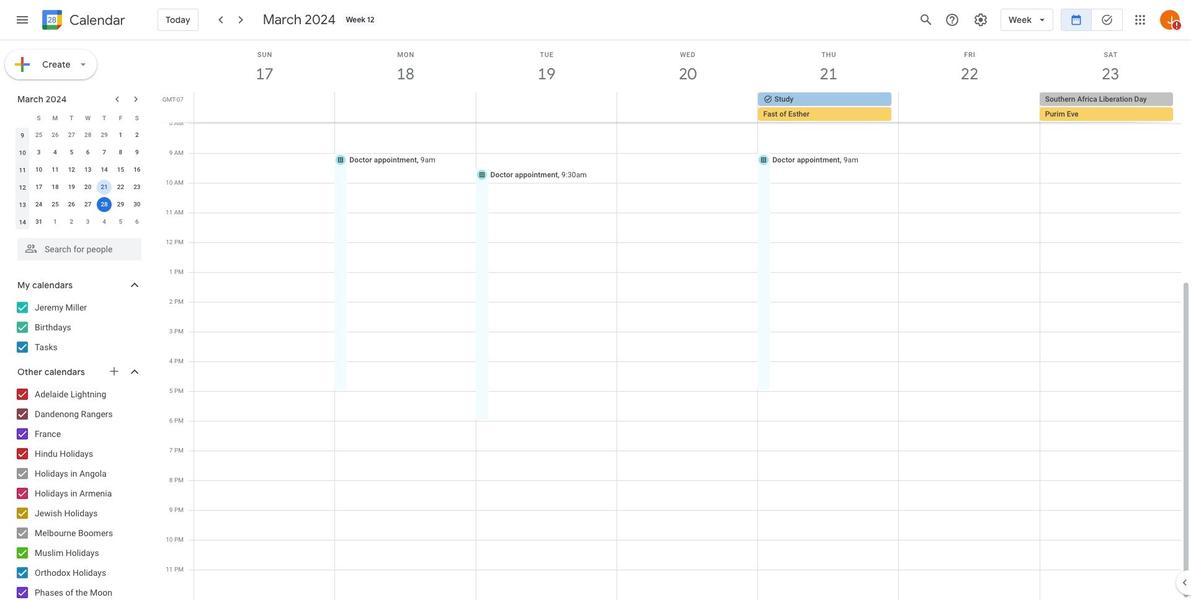 Task type: vqa. For each thing, say whether or not it's contained in the screenshot.
16 element
yes



Task type: describe. For each thing, give the bounding box(es) containing it.
february 27 element
[[64, 128, 79, 143]]

10 element
[[31, 163, 46, 177]]

19 element
[[64, 180, 79, 195]]

add other calendars image
[[108, 365, 120, 378]]

april 6 element
[[130, 215, 144, 230]]

24 element
[[31, 197, 46, 212]]

31 element
[[31, 215, 46, 230]]

march 2024 grid
[[12, 109, 145, 231]]

22 element
[[113, 180, 128, 195]]

february 25 element
[[31, 128, 46, 143]]

30 element
[[130, 197, 144, 212]]

23 element
[[130, 180, 144, 195]]

5 element
[[64, 145, 79, 160]]

my calendars list
[[2, 298, 154, 357]]

2 element
[[130, 128, 144, 143]]

15 element
[[113, 163, 128, 177]]

3 element
[[31, 145, 46, 160]]

column header inside march 2024 grid
[[14, 109, 31, 127]]

Search for people text field
[[25, 238, 134, 261]]

18 element
[[48, 180, 63, 195]]

april 3 element
[[80, 215, 95, 230]]

6 element
[[80, 145, 95, 160]]

8 element
[[113, 145, 128, 160]]

25 element
[[48, 197, 63, 212]]

other calendars list
[[2, 385, 154, 601]]



Task type: locate. For each thing, give the bounding box(es) containing it.
None search field
[[0, 233, 154, 261]]

16 element
[[130, 163, 144, 177]]

9 element
[[130, 145, 144, 160]]

row group
[[14, 127, 145, 231]]

february 28 element
[[80, 128, 95, 143]]

april 5 element
[[113, 215, 128, 230]]

17 element
[[31, 180, 46, 195]]

april 2 element
[[64, 215, 79, 230]]

february 26 element
[[48, 128, 63, 143]]

settings menu image
[[974, 12, 989, 27]]

grid
[[159, 40, 1191, 601]]

cell
[[194, 92, 335, 122], [335, 92, 476, 122], [476, 92, 617, 122], [617, 92, 758, 122], [758, 92, 899, 122], [899, 92, 1040, 122], [1040, 92, 1181, 122], [96, 179, 112, 196], [96, 196, 112, 213]]

29 element
[[113, 197, 128, 212]]

28, today element
[[97, 197, 112, 212]]

heading
[[67, 13, 125, 28]]

april 1 element
[[48, 215, 63, 230]]

12 element
[[64, 163, 79, 177]]

april 4 element
[[97, 215, 112, 230]]

february 29 element
[[97, 128, 112, 143]]

row group inside march 2024 grid
[[14, 127, 145, 231]]

7 element
[[97, 145, 112, 160]]

11 element
[[48, 163, 63, 177]]

main drawer image
[[15, 12, 30, 27]]

row
[[189, 92, 1191, 122], [14, 109, 145, 127], [14, 127, 145, 144], [14, 144, 145, 161], [14, 161, 145, 179], [14, 179, 145, 196], [14, 196, 145, 213], [14, 213, 145, 231]]

13 element
[[80, 163, 95, 177]]

21 element
[[97, 180, 112, 195]]

heading inside calendar element
[[67, 13, 125, 28]]

27 element
[[80, 197, 95, 212]]

26 element
[[64, 197, 79, 212]]

calendar element
[[40, 7, 125, 35]]

4 element
[[48, 145, 63, 160]]

1 element
[[113, 128, 128, 143]]

14 element
[[97, 163, 112, 177]]

column header
[[14, 109, 31, 127]]

20 element
[[80, 180, 95, 195]]



